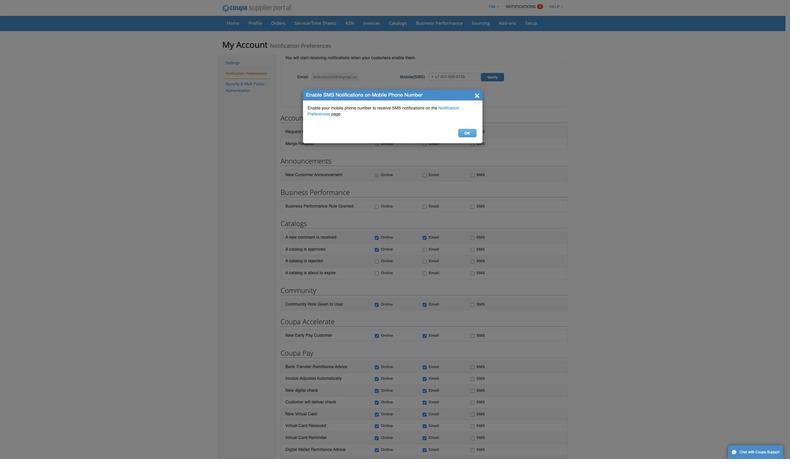 Task type: vqa. For each thing, say whether or not it's contained in the screenshot.
the Coupa Pay
yes



Task type: describe. For each thing, give the bounding box(es) containing it.
a catalog is approved
[[286, 247, 326, 252]]

0 horizontal spatial catalogs
[[281, 219, 307, 229]]

enable for enable sms notifications on mobile phone number
[[306, 92, 322, 98]]

online for a catalog is rejected
[[381, 259, 393, 264]]

1 vertical spatial check
[[325, 400, 336, 405]]

0 vertical spatial customer
[[295, 172, 313, 177]]

virtual for virtual card reissued
[[286, 424, 297, 429]]

online for digital wallet remittance advice
[[381, 448, 393, 452]]

new early pay customer
[[286, 333, 332, 338]]

merge request
[[286, 141, 314, 146]]

coupa pay
[[281, 348, 314, 358]]

home link
[[223, 19, 244, 28]]

access
[[308, 113, 329, 123]]

security
[[226, 82, 240, 86]]

coupa for coupa pay
[[281, 348, 301, 358]]

invoices
[[363, 20, 380, 26]]

123-
[[457, 102, 464, 106]]

enable sms notifications on mobile phone number
[[306, 92, 423, 98]]

invalid format. example: +1 123-456-7890
[[413, 102, 480, 106]]

received
[[321, 235, 337, 240]]

is left received
[[317, 235, 320, 240]]

phone
[[345, 106, 356, 110]]

reminder
[[309, 436, 327, 440]]

bank
[[286, 365, 295, 369]]

the
[[432, 106, 438, 110]]

is for rejected
[[304, 259, 307, 264]]

you will start receiving notifications when your customers enable them.
[[285, 55, 416, 60]]

digital
[[286, 447, 297, 452]]

email for new virtual card
[[429, 412, 439, 417]]

email for new digital check
[[429, 389, 439, 393]]

email for invoice adjusted automatically
[[429, 377, 439, 381]]

1 vertical spatial business
[[281, 188, 308, 197]]

1 horizontal spatial notification preferences link
[[308, 106, 459, 116]]

virtual for virtual card reminder
[[286, 436, 297, 440]]

when
[[351, 55, 361, 60]]

settings link
[[226, 61, 240, 65]]

bank transfer remittance advice
[[286, 365, 348, 369]]

comment
[[298, 235, 315, 240]]

request to join
[[286, 129, 315, 134]]

format.
[[424, 102, 435, 106]]

catalog for a catalog is about to expire
[[289, 271, 303, 275]]

sms for customer will deliver check
[[477, 400, 485, 405]]

start
[[301, 55, 309, 60]]

sms for business performance role granted
[[477, 204, 485, 209]]

expire
[[325, 271, 336, 275]]

1 vertical spatial on
[[426, 106, 431, 110]]

community for community role given to user
[[286, 302, 307, 307]]

coupa accelerate
[[281, 317, 335, 327]]

wallet
[[298, 447, 310, 452]]

sms for a catalog is about to expire
[[477, 271, 485, 275]]

email for new customer announcement
[[429, 173, 439, 177]]

multi
[[245, 82, 253, 86]]

accelerate
[[303, 317, 335, 327]]

1 vertical spatial role
[[308, 302, 317, 307]]

digital
[[295, 388, 306, 393]]

new
[[289, 235, 297, 240]]

sms for bank transfer remittance advice
[[477, 365, 485, 369]]

merge
[[286, 141, 297, 146]]

online for bank transfer remittance advice
[[381, 365, 393, 369]]

my
[[222, 39, 234, 50]]

page
[[330, 112, 341, 116]]

new digital check
[[286, 388, 318, 393]]

remittance for transfer
[[313, 365, 334, 369]]

mobile
[[372, 92, 387, 98]]

security & multi factor authentication
[[226, 82, 265, 93]]

notification for the leftmost notification preferences link
[[226, 71, 245, 76]]

email for business performance role granted
[[429, 204, 439, 209]]

example:
[[436, 102, 451, 106]]

settings
[[226, 61, 240, 65]]

notifications
[[336, 92, 364, 98]]

email for bank transfer remittance advice
[[429, 365, 439, 369]]

0 vertical spatial virtual
[[295, 412, 307, 417]]

a new comment is received
[[286, 235, 337, 240]]

online for customer will deliver check
[[381, 400, 393, 405]]

new for new customer announcement
[[286, 172, 294, 177]]

user
[[335, 302, 343, 307]]

notification preferences for the leftmost notification preferences link
[[226, 71, 267, 76]]

orders link
[[267, 19, 290, 28]]

deliver
[[312, 400, 324, 405]]

performance inside 'link'
[[436, 20, 463, 26]]

sms for virtual card reminder
[[477, 436, 485, 440]]

1 horizontal spatial role
[[329, 204, 338, 209]]

service/time sheets
[[295, 20, 337, 26]]

sms for new digital check
[[477, 389, 485, 393]]

add-ons
[[499, 20, 517, 26]]

asn link
[[342, 19, 358, 28]]

new for new digital check
[[286, 388, 294, 393]]

a for a catalog is about to expire
[[286, 271, 288, 275]]

receiving
[[310, 55, 327, 60]]

announcements
[[281, 156, 332, 166]]

chat with coupa support
[[740, 451, 780, 455]]

profile
[[249, 20, 262, 26]]

catalogs inside catalogs link
[[389, 20, 407, 26]]

7890
[[472, 102, 480, 106]]

0 vertical spatial notifications
[[328, 55, 350, 60]]

sheets
[[323, 20, 337, 26]]

email for customer will deliver check
[[429, 400, 439, 405]]

0 vertical spatial check
[[307, 388, 318, 393]]

new for new virtual card
[[286, 412, 294, 417]]

catalog for a catalog is approved
[[289, 247, 303, 252]]

456-
[[464, 102, 472, 106]]

announcement
[[314, 172, 342, 177]]

rejected
[[308, 259, 323, 264]]

my account notification preferences
[[222, 39, 331, 50]]

to left the recieve
[[450, 90, 454, 95]]

number
[[405, 92, 423, 98]]

chat with coupa support button
[[729, 446, 784, 460]]

home
[[227, 20, 240, 26]]

enable your mobile phone number to receive sms notifications on the
[[308, 106, 439, 110]]

add-
[[499, 20, 509, 26]]

mobile(sms)
[[400, 75, 425, 79]]

sourcing link
[[468, 19, 494, 28]]

online for a catalog is about to expire
[[381, 271, 393, 275]]

business performance role granted
[[286, 204, 354, 209]]

online for virtual card reissued
[[381, 424, 393, 429]]

new customer announcement
[[286, 172, 342, 177]]

verify for verify number to recieve sms
[[423, 90, 434, 95]]

granted
[[339, 204, 354, 209]]

email for community role given to user
[[429, 302, 439, 307]]

setup link
[[522, 19, 542, 28]]

notification for the right notification preferences link
[[439, 106, 459, 110]]

a catalog is rejected
[[286, 259, 323, 264]]

join
[[307, 129, 315, 134]]

sms for a catalog is rejected
[[477, 259, 485, 264]]

invoices link
[[360, 19, 384, 28]]

invoice
[[286, 376, 299, 381]]

2 vertical spatial performance
[[304, 204, 328, 209]]

reissued
[[309, 424, 326, 429]]



Task type: locate. For each thing, give the bounding box(es) containing it.
receive
[[378, 106, 391, 110]]

invalid
[[413, 102, 423, 106]]

2 vertical spatial catalog
[[289, 271, 303, 275]]

15 online from the top
[[381, 424, 393, 429]]

None text field
[[312, 73, 359, 81]]

coupa right with
[[756, 451, 767, 455]]

to left receive
[[373, 106, 377, 110]]

coupa inside chat with coupa support button
[[756, 451, 767, 455]]

0 vertical spatial remittance
[[313, 365, 334, 369]]

is left approved
[[304, 247, 307, 252]]

remittance down reminder
[[311, 447, 332, 452]]

1 new from the top
[[286, 172, 294, 177]]

new for new early pay customer
[[286, 333, 294, 338]]

1 horizontal spatial check
[[325, 400, 336, 405]]

on left the on the right top of the page
[[426, 106, 431, 110]]

2 vertical spatial virtual
[[286, 436, 297, 440]]

notification preferences link up multi
[[226, 71, 267, 76]]

2 vertical spatial card
[[299, 436, 308, 440]]

notifications down "number"
[[403, 106, 425, 110]]

0 vertical spatial notification preferences
[[226, 71, 267, 76]]

catalog down a catalog is rejected
[[289, 271, 303, 275]]

will
[[294, 55, 299, 60], [305, 400, 311, 405]]

notification preferences link
[[226, 71, 267, 76], [308, 106, 459, 116]]

0 vertical spatial notification preferences link
[[226, 71, 267, 76]]

notification right the on the right top of the page
[[439, 106, 459, 110]]

0 vertical spatial advice
[[335, 365, 348, 369]]

email for a new comment is received
[[429, 235, 439, 240]]

customers
[[372, 55, 391, 60]]

support
[[768, 451, 780, 455]]

is left rejected
[[304, 259, 307, 264]]

1 vertical spatial business performance
[[281, 188, 350, 197]]

customer will deliver check
[[286, 400, 336, 405]]

1 vertical spatial enable
[[308, 106, 321, 110]]

performance
[[436, 20, 463, 26], [310, 188, 350, 197], [304, 204, 328, 209]]

remittance for wallet
[[311, 447, 332, 452]]

notification preferences up multi
[[226, 71, 267, 76]]

preferences inside my account notification preferences
[[301, 42, 331, 49]]

2 new from the top
[[286, 333, 294, 338]]

community
[[281, 286, 316, 295], [286, 302, 307, 307]]

request up merge on the top of page
[[286, 129, 301, 134]]

0 vertical spatial number
[[435, 90, 449, 95]]

notifications
[[328, 55, 350, 60], [403, 106, 425, 110]]

card down customer will deliver check
[[308, 412, 317, 417]]

email for a catalog is about to expire
[[429, 271, 439, 275]]

preferences for the leftmost notification preferences link
[[246, 71, 267, 76]]

virtual up virtual card reissued
[[295, 412, 307, 417]]

request down join
[[299, 141, 314, 146]]

a up a catalog is rejected
[[286, 247, 288, 252]]

0 vertical spatial catalog
[[289, 247, 303, 252]]

2 vertical spatial coupa
[[756, 451, 767, 455]]

card for reminder
[[299, 436, 308, 440]]

7 online from the top
[[381, 271, 393, 275]]

2 vertical spatial preferences
[[308, 112, 330, 116]]

security & multi factor authentication link
[[226, 82, 265, 93]]

0 vertical spatial will
[[294, 55, 299, 60]]

12 online from the top
[[381, 389, 393, 393]]

service/time sheets link
[[291, 19, 341, 28]]

1 horizontal spatial account
[[281, 113, 306, 123]]

11 online from the top
[[381, 377, 393, 381]]

about
[[308, 271, 319, 275]]

None checkbox
[[471, 131, 475, 134], [423, 142, 427, 146], [375, 174, 379, 178], [423, 174, 427, 178], [423, 205, 427, 209], [471, 205, 475, 209], [471, 236, 475, 240], [423, 260, 427, 264], [471, 260, 475, 264], [471, 272, 475, 276], [375, 334, 379, 338], [423, 334, 427, 338], [471, 334, 475, 338], [471, 366, 475, 370], [375, 378, 379, 381], [471, 378, 475, 381], [423, 389, 427, 393], [471, 389, 475, 393], [375, 401, 379, 405], [423, 401, 427, 405], [375, 413, 379, 417], [423, 413, 427, 417], [375, 425, 379, 429], [471, 425, 475, 429], [375, 437, 379, 441], [375, 449, 379, 453], [471, 131, 475, 134], [423, 142, 427, 146], [375, 174, 379, 178], [423, 174, 427, 178], [423, 205, 427, 209], [471, 205, 475, 209], [471, 236, 475, 240], [423, 260, 427, 264], [471, 260, 475, 264], [471, 272, 475, 276], [375, 334, 379, 338], [423, 334, 427, 338], [471, 334, 475, 338], [471, 366, 475, 370], [375, 378, 379, 381], [471, 378, 475, 381], [423, 389, 427, 393], [471, 389, 475, 393], [375, 401, 379, 405], [423, 401, 427, 405], [375, 413, 379, 417], [423, 413, 427, 417], [375, 425, 379, 429], [471, 425, 475, 429], [375, 437, 379, 441], [375, 449, 379, 453]]

will for customer
[[305, 400, 311, 405]]

new down announcements
[[286, 172, 294, 177]]

preferences up join
[[308, 112, 330, 116]]

notification preferences for the right notification preferences link
[[308, 106, 459, 116]]

5 online from the top
[[381, 247, 393, 252]]

0 vertical spatial your
[[362, 55, 370, 60]]

advice for digital wallet remittance advice
[[333, 447, 346, 452]]

3 catalog from the top
[[289, 271, 303, 275]]

catalog for a catalog is rejected
[[289, 259, 303, 264]]

to left user
[[330, 302, 333, 307]]

1 vertical spatial verify
[[423, 90, 434, 95]]

1 vertical spatial remittance
[[311, 447, 332, 452]]

online for new early pay customer
[[381, 334, 393, 338]]

× button
[[475, 90, 480, 100]]

business performance link
[[412, 19, 467, 28]]

8 online from the top
[[381, 302, 393, 307]]

check right deliver
[[325, 400, 336, 405]]

1 vertical spatial community
[[286, 302, 307, 307]]

0 vertical spatial pay
[[306, 333, 313, 338]]

online for merge request
[[381, 141, 393, 146]]

0 vertical spatial preferences
[[301, 42, 331, 49]]

card for reissued
[[299, 424, 308, 429]]

number down enable sms notifications on mobile phone number on the top of the page
[[358, 106, 372, 110]]

1 vertical spatial performance
[[310, 188, 350, 197]]

2 vertical spatial business
[[286, 204, 303, 209]]

approved
[[308, 247, 326, 252]]

customer down announcements
[[295, 172, 313, 177]]

new up virtual card reissued
[[286, 412, 294, 417]]

0 horizontal spatial will
[[294, 55, 299, 60]]

email for a catalog is rejected
[[429, 259, 439, 264]]

email for merge request
[[429, 141, 439, 146]]

is for about
[[304, 271, 307, 275]]

0 horizontal spatial on
[[365, 92, 371, 98]]

virtual card reminder
[[286, 436, 327, 440]]

to
[[450, 90, 454, 95], [373, 106, 377, 110], [302, 129, 306, 134], [320, 271, 323, 275], [330, 302, 333, 307]]

0 horizontal spatial account
[[236, 39, 268, 50]]

17 online from the top
[[381, 448, 393, 452]]

check down invoice adjusted automatically
[[307, 388, 318, 393]]

2 a from the top
[[286, 247, 288, 252]]

catalogs up the new
[[281, 219, 307, 229]]

verify for verify
[[488, 75, 498, 80]]

notification preferences link down "mobile"
[[308, 106, 459, 116]]

1 vertical spatial notifications
[[403, 106, 425, 110]]

1 vertical spatial notification preferences
[[308, 106, 459, 116]]

verify button
[[481, 73, 504, 81]]

1 vertical spatial coupa
[[281, 348, 301, 358]]

verify inside button
[[488, 75, 498, 80]]

preferences up factor
[[246, 71, 267, 76]]

0 horizontal spatial your
[[322, 106, 330, 110]]

13 online from the top
[[381, 400, 393, 405]]

sms for virtual card reissued
[[477, 424, 485, 429]]

sms for community role given to user
[[477, 302, 485, 307]]

0 vertical spatial notification
[[270, 42, 300, 49]]

1 vertical spatial account
[[281, 113, 306, 123]]

is left about at the left
[[304, 271, 307, 275]]

number
[[435, 90, 449, 95], [358, 106, 372, 110]]

1 horizontal spatial notification preferences
[[308, 106, 459, 116]]

2 vertical spatial notification
[[439, 106, 459, 110]]

transfer
[[296, 365, 312, 369]]

customer down digital
[[286, 400, 304, 405]]

0 vertical spatial verify
[[488, 75, 498, 80]]

1 online from the top
[[381, 141, 393, 146]]

notification inside my account notification preferences
[[270, 42, 300, 49]]

card
[[308, 412, 317, 417], [299, 424, 308, 429], [299, 436, 308, 440]]

1 vertical spatial catalog
[[289, 259, 303, 264]]

given
[[318, 302, 329, 307]]

adjusted
[[300, 376, 316, 381]]

account access
[[281, 113, 329, 123]]

0 vertical spatial catalogs
[[389, 20, 407, 26]]

a left the new
[[286, 235, 288, 240]]

0 horizontal spatial check
[[307, 388, 318, 393]]

your right when
[[362, 55, 370, 60]]

9 online from the top
[[381, 334, 393, 338]]

account
[[236, 39, 268, 50], [281, 113, 306, 123]]

sourcing
[[472, 20, 490, 26]]

remittance up automatically
[[313, 365, 334, 369]]

1 vertical spatial your
[[322, 106, 330, 110]]

1 horizontal spatial your
[[362, 55, 370, 60]]

0 vertical spatial card
[[308, 412, 317, 417]]

0 vertical spatial request
[[286, 129, 301, 134]]

1 a from the top
[[286, 235, 288, 240]]

14 online from the top
[[381, 412, 393, 417]]

notifications left when
[[328, 55, 350, 60]]

notification inside notification preferences
[[439, 106, 459, 110]]

sms
[[470, 90, 479, 95], [324, 92, 335, 98], [392, 106, 401, 110], [477, 130, 485, 134], [477, 141, 485, 146], [477, 173, 485, 177], [477, 204, 485, 209], [477, 235, 485, 240], [477, 247, 485, 252], [477, 259, 485, 264], [477, 271, 485, 275], [477, 302, 485, 307], [477, 334, 485, 338], [477, 365, 485, 369], [477, 377, 485, 381], [477, 389, 485, 393], [477, 400, 485, 405], [477, 412, 485, 417], [477, 424, 485, 429], [477, 436, 485, 440], [477, 448, 485, 452]]

account up request to join
[[281, 113, 306, 123]]

0 vertical spatial business
[[416, 20, 435, 26]]

1 vertical spatial advice
[[333, 447, 346, 452]]

+1
[[452, 102, 456, 106]]

you
[[285, 55, 292, 60]]

4 a from the top
[[286, 271, 288, 275]]

ons
[[509, 20, 517, 26]]

1 vertical spatial notification preferences link
[[308, 106, 459, 116]]

catalog down a catalog is approved
[[289, 259, 303, 264]]

online for new customer announcement
[[381, 173, 393, 177]]

to left join
[[302, 129, 306, 134]]

orders
[[271, 20, 286, 26]]

authentication
[[226, 88, 250, 93]]

1 vertical spatial notification
[[226, 71, 245, 76]]

remittance
[[313, 365, 334, 369], [311, 447, 332, 452]]

pay right early
[[306, 333, 313, 338]]

sms for a new comment is received
[[477, 235, 485, 240]]

0 horizontal spatial verify
[[423, 90, 434, 95]]

on
[[365, 92, 371, 98], [426, 106, 431, 110]]

0 vertical spatial on
[[365, 92, 371, 98]]

sms for digital wallet remittance advice
[[477, 448, 485, 452]]

1 horizontal spatial catalogs
[[389, 20, 407, 26]]

pay up transfer
[[303, 348, 314, 358]]

a for a new comment is received
[[286, 235, 288, 240]]

on left "mobile"
[[365, 92, 371, 98]]

notification up 'you'
[[270, 42, 300, 49]]

0 horizontal spatial notifications
[[328, 55, 350, 60]]

4 new from the top
[[286, 412, 294, 417]]

early
[[295, 333, 305, 338]]

coupa for coupa accelerate
[[281, 317, 301, 327]]

1 horizontal spatial number
[[435, 90, 449, 95]]

1 vertical spatial pay
[[303, 348, 314, 358]]

notification preferences
[[226, 71, 267, 76], [308, 106, 459, 116]]

1 vertical spatial catalogs
[[281, 219, 307, 229]]

1 vertical spatial will
[[305, 400, 311, 405]]

0 vertical spatial role
[[329, 204, 338, 209]]

online for a new comment is received
[[381, 235, 393, 240]]

customer down accelerate
[[314, 333, 332, 338]]

business inside 'link'
[[416, 20, 435, 26]]

sms for invoice adjusted automatically
[[477, 377, 485, 381]]

recieve
[[455, 90, 468, 95]]

will for you
[[294, 55, 299, 60]]

online for a catalog is approved
[[381, 247, 393, 252]]

0 horizontal spatial business performance
[[281, 188, 350, 197]]

account down profile link
[[236, 39, 268, 50]]

card down new virtual card
[[299, 424, 308, 429]]

sms for a catalog is approved
[[477, 247, 485, 252]]

request
[[286, 129, 301, 134], [299, 141, 314, 146]]

your left mobile
[[322, 106, 330, 110]]

coupa supplier portal image
[[218, 1, 295, 16]]

role left granted
[[329, 204, 338, 209]]

1 catalog from the top
[[289, 247, 303, 252]]

to right about at the left
[[320, 271, 323, 275]]

1 vertical spatial request
[[299, 141, 314, 146]]

is for approved
[[304, 247, 307, 252]]

notification down the settings link
[[226, 71, 245, 76]]

a down a catalog is approved
[[286, 259, 288, 264]]

3 a from the top
[[286, 259, 288, 264]]

a for a catalog is rejected
[[286, 259, 288, 264]]

automatically
[[317, 376, 342, 381]]

0 vertical spatial account
[[236, 39, 268, 50]]

1 horizontal spatial verify
[[488, 75, 498, 80]]

3 new from the top
[[286, 388, 294, 393]]

online for virtual card reminder
[[381, 436, 393, 440]]

sms for new customer announcement
[[477, 173, 485, 177]]

×
[[475, 90, 480, 100]]

0 vertical spatial coupa
[[281, 317, 301, 327]]

2 vertical spatial customer
[[286, 400, 304, 405]]

service/time
[[295, 20, 322, 26]]

enable
[[306, 92, 322, 98], [308, 106, 321, 110]]

0 horizontal spatial number
[[358, 106, 372, 110]]

chat
[[740, 451, 748, 455]]

None checkbox
[[375, 142, 379, 146], [471, 142, 475, 146], [471, 174, 475, 178], [375, 205, 379, 209], [375, 236, 379, 240], [423, 236, 427, 240], [375, 248, 379, 252], [423, 248, 427, 252], [471, 248, 475, 252], [375, 260, 379, 264], [375, 272, 379, 276], [423, 272, 427, 276], [375, 303, 379, 307], [423, 303, 427, 307], [471, 303, 475, 307], [375, 366, 379, 370], [423, 366, 427, 370], [423, 378, 427, 381], [375, 389, 379, 393], [471, 401, 475, 405], [471, 413, 475, 417], [423, 425, 427, 429], [423, 437, 427, 441], [471, 437, 475, 441], [423, 449, 427, 453], [471, 449, 475, 453], [375, 142, 379, 146], [471, 142, 475, 146], [471, 174, 475, 178], [375, 205, 379, 209], [375, 236, 379, 240], [423, 236, 427, 240], [375, 248, 379, 252], [423, 248, 427, 252], [471, 248, 475, 252], [375, 260, 379, 264], [375, 272, 379, 276], [423, 272, 427, 276], [375, 303, 379, 307], [423, 303, 427, 307], [471, 303, 475, 307], [375, 366, 379, 370], [423, 366, 427, 370], [423, 378, 427, 381], [375, 389, 379, 393], [471, 401, 475, 405], [471, 413, 475, 417], [423, 425, 427, 429], [423, 437, 427, 441], [471, 437, 475, 441], [423, 449, 427, 453], [471, 449, 475, 453]]

0 vertical spatial business performance
[[416, 20, 463, 26]]

virtual card reissued
[[286, 424, 326, 429]]

notification
[[270, 42, 300, 49], [226, 71, 245, 76], [439, 106, 459, 110]]

customer
[[295, 172, 313, 177], [314, 333, 332, 338], [286, 400, 304, 405]]

0 vertical spatial enable
[[306, 92, 322, 98]]

number up example:
[[435, 90, 449, 95]]

2 online from the top
[[381, 173, 393, 177]]

1 vertical spatial number
[[358, 106, 372, 110]]

ok button
[[459, 129, 477, 137]]

coupa
[[281, 317, 301, 327], [281, 348, 301, 358], [756, 451, 767, 455]]

a down a catalog is rejected
[[286, 271, 288, 275]]

1 vertical spatial card
[[299, 424, 308, 429]]

virtual
[[295, 412, 307, 417], [286, 424, 297, 429], [286, 436, 297, 440]]

ok
[[465, 131, 471, 136]]

card up 'wallet' at the left bottom of page
[[299, 436, 308, 440]]

1 vertical spatial customer
[[314, 333, 332, 338]]

online for new digital check
[[381, 389, 393, 393]]

1 vertical spatial preferences
[[246, 71, 267, 76]]

email for digital wallet remittance advice
[[429, 448, 439, 452]]

1 horizontal spatial will
[[305, 400, 311, 405]]

email
[[297, 75, 309, 79], [429, 141, 439, 146], [429, 173, 439, 177], [429, 204, 439, 209], [429, 235, 439, 240], [429, 247, 439, 252], [429, 259, 439, 264], [429, 271, 439, 275], [429, 302, 439, 307], [429, 334, 439, 338], [429, 365, 439, 369], [429, 377, 439, 381], [429, 389, 439, 393], [429, 400, 439, 405], [429, 412, 439, 417], [429, 424, 439, 429], [429, 436, 439, 440], [429, 448, 439, 452]]

coupa up early
[[281, 317, 301, 327]]

0 horizontal spatial role
[[308, 302, 317, 307]]

community role given to user
[[286, 302, 343, 307]]

sms for merge request
[[477, 141, 485, 146]]

0 vertical spatial performance
[[436, 20, 463, 26]]

community up coupa accelerate
[[286, 302, 307, 307]]

factor
[[254, 82, 265, 86]]

notification preferences down "mobile"
[[308, 106, 459, 116]]

enable
[[392, 55, 405, 60]]

new left early
[[286, 333, 294, 338]]

2 catalog from the top
[[289, 259, 303, 264]]

profile link
[[245, 19, 266, 28]]

1 vertical spatial virtual
[[286, 424, 297, 429]]

setup
[[526, 20, 538, 26]]

online for community role given to user
[[381, 302, 393, 307]]

advice
[[335, 365, 348, 369], [333, 447, 346, 452]]

2 horizontal spatial notification
[[439, 106, 459, 110]]

is
[[317, 235, 320, 240], [304, 247, 307, 252], [304, 259, 307, 264], [304, 271, 307, 275]]

catalogs right invoices link
[[389, 20, 407, 26]]

sms for new early pay customer
[[477, 334, 485, 338]]

16 online from the top
[[381, 436, 393, 440]]

catalog
[[289, 247, 303, 252], [289, 259, 303, 264], [289, 271, 303, 275]]

10 online from the top
[[381, 365, 393, 369]]

virtual down new virtual card
[[286, 424, 297, 429]]

business performance
[[416, 20, 463, 26], [281, 188, 350, 197]]

1 horizontal spatial on
[[426, 106, 431, 110]]

preferences up receiving
[[301, 42, 331, 49]]

1 horizontal spatial notifications
[[403, 106, 425, 110]]

virtual up digital
[[286, 436, 297, 440]]

advice for bank transfer remittance advice
[[335, 365, 348, 369]]

email for a catalog is approved
[[429, 247, 439, 252]]

mobile
[[331, 106, 344, 110]]

4 online from the top
[[381, 235, 393, 240]]

&
[[241, 82, 243, 86]]

community for community
[[281, 286, 316, 295]]

online
[[381, 141, 393, 146], [381, 173, 393, 177], [381, 204, 393, 209], [381, 235, 393, 240], [381, 247, 393, 252], [381, 259, 393, 264], [381, 271, 393, 275], [381, 302, 393, 307], [381, 334, 393, 338], [381, 365, 393, 369], [381, 377, 393, 381], [381, 389, 393, 393], [381, 400, 393, 405], [381, 412, 393, 417], [381, 424, 393, 429], [381, 436, 393, 440], [381, 448, 393, 452]]

0 vertical spatial community
[[281, 286, 316, 295]]

sms for new virtual card
[[477, 412, 485, 417]]

0 horizontal spatial notification preferences link
[[226, 71, 267, 76]]

online for invoice adjusted automatically
[[381, 377, 393, 381]]

preferences for the right notification preferences link
[[308, 112, 330, 116]]

new left digital
[[286, 388, 294, 393]]

3 online from the top
[[381, 204, 393, 209]]

email for virtual card reminder
[[429, 436, 439, 440]]

business performance inside business performance 'link'
[[416, 20, 463, 26]]

online for new virtual card
[[381, 412, 393, 417]]

will right 'you'
[[294, 55, 299, 60]]

community up the community role given to user
[[281, 286, 316, 295]]

verify
[[488, 75, 498, 80], [423, 90, 434, 95]]

catalog down the new
[[289, 247, 303, 252]]

6 online from the top
[[381, 259, 393, 264]]

email for virtual card reissued
[[429, 424, 439, 429]]

a for a catalog is approved
[[286, 247, 288, 252]]

with
[[749, 451, 755, 455]]

1 horizontal spatial notification
[[270, 42, 300, 49]]

1 horizontal spatial business performance
[[416, 20, 463, 26]]

0 horizontal spatial notification preferences
[[226, 71, 267, 76]]

invoice adjusted automatically
[[286, 376, 342, 381]]

email for new early pay customer
[[429, 334, 439, 338]]

coupa up bank
[[281, 348, 301, 358]]

0 horizontal spatial notification
[[226, 71, 245, 76]]

business
[[416, 20, 435, 26], [281, 188, 308, 197], [286, 204, 303, 209]]

enable for enable your mobile phone number to receive sms notifications on the
[[308, 106, 321, 110]]

phone
[[389, 92, 403, 98]]

will left deliver
[[305, 400, 311, 405]]

verify number to recieve sms
[[423, 90, 479, 95]]

role left given
[[308, 302, 317, 307]]

online for business performance role granted
[[381, 204, 393, 209]]

add-ons link
[[495, 19, 521, 28]]



